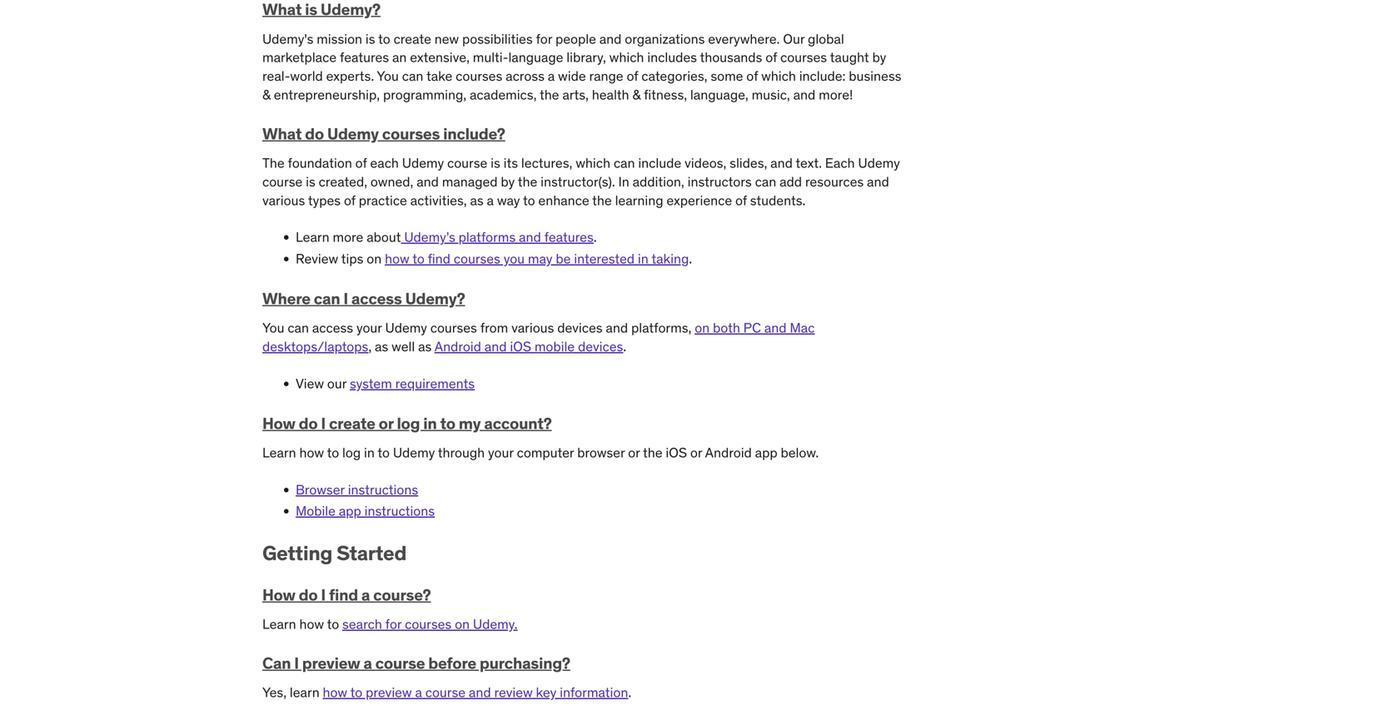 Task type: describe. For each thing, give the bounding box(es) containing it.
information
[[560, 684, 628, 701]]

1 horizontal spatial log
[[397, 414, 420, 434]]

enhance
[[539, 192, 590, 209]]

how do i find a course?
[[262, 585, 431, 605]]

view
[[296, 375, 324, 392]]

a inside the foundation of each udemy course is its lectures, which can include videos, slides, and text. each udemy course is created, owned, and managed by the instructor(s). in addition, instructors can add resources and various types of practice activities, as a way to enhance the learning experience of students.
[[487, 192, 494, 209]]

addition,
[[633, 173, 685, 190]]

where can i access udemy?
[[262, 289, 465, 309]]

1 vertical spatial create
[[329, 414, 376, 434]]

you inside udemy's mission is to create new possibilities for people and organizations everywhere. our global marketplace features an extensive, multi-language library, which includes thousands of courses taught by real-world experts. you can take courses across a wide range of categories, some of which include: business & entrepreneurship, programming, academics, the arts, health & fitness, language, music, and more!
[[377, 68, 399, 85]]

account?
[[484, 414, 552, 434]]

how do i create or log in to my account?
[[262, 414, 552, 434]]

1 horizontal spatial app
[[755, 444, 778, 462]]

udemy up well
[[385, 319, 427, 337]]

videos,
[[685, 155, 727, 172]]

can
[[262, 653, 291, 673]]

students.
[[750, 192, 806, 209]]

some
[[711, 68, 743, 85]]

each
[[370, 155, 399, 172]]

through
[[438, 444, 485, 462]]

2 vertical spatial on
[[455, 616, 470, 633]]

from
[[480, 319, 508, 337]]

and up activities,
[[417, 173, 439, 190]]

both
[[713, 319, 740, 337]]

features inside udemy's mission is to create new possibilities for people and organizations everywhere. our global marketplace features an extensive, multi-language library, which includes thousands of courses taught by real-world experts. you can take courses across a wide range of categories, some of which include: business & entrepreneurship, programming, academics, the arts, health & fitness, language, music, and more!
[[340, 49, 389, 66]]

experience
[[667, 192, 732, 209]]

arts,
[[563, 86, 589, 103]]

requirements
[[395, 375, 475, 392]]

courses up each
[[382, 124, 440, 144]]

how right learn
[[323, 684, 348, 701]]

udemy.
[[473, 616, 518, 633]]

which inside the foundation of each udemy course is its lectures, which can include videos, slides, and text. each udemy course is created, owned, and managed by the instructor(s). in addition, instructors can add resources and various types of practice activities, as a way to enhance the learning experience of students.
[[576, 155, 611, 172]]

way
[[497, 192, 520, 209]]

do for courses
[[305, 124, 324, 144]]

0 vertical spatial ios
[[510, 338, 531, 355]]

add
[[780, 173, 802, 190]]

in inside learn more about udemy's platforms and features . review tips on how to find courses you may be interested in taking .
[[638, 250, 649, 267]]

on both pc and mac desktops/laptops link
[[262, 319, 815, 355]]

udemy's mission is to create new possibilities for people and organizations everywhere. our global marketplace features an extensive, multi-language library, which includes thousands of courses taught by real-world experts. you can take courses across a wide range of categories, some of which include: business & entrepreneurship, programming, academics, the arts, health & fitness, language, music, and more!
[[262, 30, 902, 103]]

our
[[327, 375, 347, 392]]

you
[[504, 250, 525, 267]]

course down before
[[426, 684, 466, 701]]

mac
[[790, 319, 815, 337]]

range
[[589, 68, 624, 85]]

learn
[[290, 684, 320, 701]]

to inside the foundation of each udemy course is its lectures, which can include videos, slides, and text. each udemy course is created, owned, and managed by the instructor(s). in addition, instructors can add resources and various types of practice activities, as a way to enhance the learning experience of students.
[[523, 192, 535, 209]]

and inside learn more about udemy's platforms and features . review tips on how to find courses you may be interested in taking .
[[519, 229, 541, 246]]

includes
[[648, 49, 697, 66]]

0 horizontal spatial log
[[342, 444, 361, 462]]

health
[[592, 86, 629, 103]]

learn for learn more about udemy's platforms and features . review tips on how to find courses you may be interested in taking .
[[296, 229, 330, 246]]

foundation
[[288, 155, 352, 172]]

browser instructions link
[[296, 481, 418, 499]]

to left my
[[440, 414, 456, 434]]

i for create
[[321, 414, 326, 434]]

and inside on both pc and mac desktops/laptops
[[765, 319, 787, 337]]

a down can i preview a course before purchasing? on the bottom of the page
[[415, 684, 422, 701]]

resources
[[806, 173, 864, 190]]

on inside on both pc and mac desktops/laptops
[[695, 319, 710, 337]]

slides,
[[730, 155, 768, 172]]

where
[[262, 289, 311, 309]]

1 horizontal spatial in
[[423, 414, 437, 434]]

how to preview a course and review key information link
[[323, 684, 628, 701]]

be
[[556, 250, 571, 267]]

android and ios mobile devices link
[[435, 338, 623, 355]]

browser instructions mobile app instructions
[[296, 481, 435, 520]]

of down everywhere.
[[766, 49, 777, 66]]

courses down "our"
[[781, 49, 827, 66]]

started
[[337, 541, 407, 566]]

on both pc and mac desktops/laptops
[[262, 319, 815, 355]]

new
[[435, 30, 459, 47]]

view our system requirements
[[296, 375, 475, 392]]

our
[[783, 30, 805, 47]]

1 vertical spatial various
[[512, 319, 554, 337]]

1 vertical spatial for
[[385, 616, 402, 633]]

how inside learn more about udemy's platforms and features . review tips on how to find courses you may be interested in taking .
[[385, 250, 410, 267]]

computer
[[517, 444, 574, 462]]

how to find courses you may be interested in taking link
[[385, 250, 689, 267]]

i for access
[[344, 289, 348, 309]]

2 horizontal spatial or
[[691, 444, 702, 462]]

learn for learn how to search for courses on udemy.
[[262, 616, 296, 633]]

organizations
[[625, 30, 705, 47]]

courses down the udemy? on the left of page
[[430, 319, 477, 337]]

of right some
[[747, 68, 758, 85]]

business
[[849, 68, 902, 85]]

pc
[[744, 319, 761, 337]]

possibilities
[[462, 30, 533, 47]]

to inside learn more about udemy's platforms and features . review tips on how to find courses you may be interested in taking .
[[413, 250, 425, 267]]

can i preview a course before purchasing?
[[262, 653, 571, 673]]

0 vertical spatial access
[[351, 289, 402, 309]]

udemy's
[[262, 30, 314, 47]]

and down from
[[485, 338, 507, 355]]

to left search
[[327, 616, 339, 633]]

1 vertical spatial preview
[[366, 684, 412, 701]]

people
[[556, 30, 596, 47]]

how down how do i find a course?
[[299, 616, 324, 633]]

find inside learn more about udemy's platforms and features . review tips on how to find courses you may be interested in taking .
[[428, 250, 451, 267]]

you can access your udemy courses from various devices and platforms,
[[262, 319, 695, 337]]

interested
[[574, 250, 635, 267]]

review
[[296, 250, 338, 267]]

can right where
[[314, 289, 340, 309]]

to inside udemy's mission is to create new possibilities for people and organizations everywhere. our global marketplace features an extensive, multi-language library, which includes thousands of courses taught by real-world experts. you can take courses across a wide range of categories, some of which include: business & entrepreneurship, programming, academics, the arts, health & fitness, language, music, and more!
[[378, 30, 390, 47]]

a inside udemy's mission is to create new possibilities for people and organizations everywhere. our global marketplace features an extensive, multi-language library, which includes thousands of courses taught by real-world experts. you can take courses across a wide range of categories, some of which include: business & entrepreneurship, programming, academics, the arts, health & fitness, language, music, and more!
[[548, 68, 555, 85]]

,
[[369, 338, 372, 355]]

types
[[308, 192, 341, 209]]

the right browser
[[643, 444, 663, 462]]

about
[[367, 229, 401, 246]]

multi-
[[473, 49, 509, 66]]

by inside the foundation of each udemy course is its lectures, which can include videos, slides, and text. each udemy course is created, owned, and managed by the instructor(s). in addition, instructors can add resources and various types of practice activities, as a way to enhance the learning experience of students.
[[501, 173, 515, 190]]

well
[[392, 338, 415, 355]]

features inside learn more about udemy's platforms and features . review tips on how to find courses you may be interested in taking .
[[545, 229, 594, 246]]

a down search
[[364, 653, 372, 673]]

thousands
[[700, 49, 763, 66]]

and up library,
[[600, 30, 622, 47]]

in
[[619, 173, 630, 190]]

of down 'created,'
[[344, 192, 356, 209]]

more
[[333, 229, 364, 246]]

extensive,
[[410, 49, 470, 66]]

more!
[[819, 86, 853, 103]]

1 horizontal spatial your
[[488, 444, 514, 462]]

how up browser
[[299, 444, 324, 462]]

its
[[504, 155, 518, 172]]

system
[[350, 375, 392, 392]]

devices for .
[[578, 338, 623, 355]]

courses down multi-
[[456, 68, 503, 85]]

take
[[427, 68, 453, 85]]

activities,
[[410, 192, 467, 209]]

0 horizontal spatial as
[[375, 338, 388, 355]]

each
[[825, 155, 855, 172]]

to up browser
[[327, 444, 339, 462]]

everywhere.
[[708, 30, 780, 47]]

is inside udemy's mission is to create new possibilities for people and organizations everywhere. our global marketplace features an extensive, multi-language library, which includes thousands of courses taught by real-world experts. you can take courses across a wide range of categories, some of which include: business & entrepreneurship, programming, academics, the arts, health & fitness, language, music, and more!
[[366, 30, 375, 47]]

i right can
[[294, 653, 299, 673]]

app inside browser instructions mobile app instructions
[[339, 503, 361, 520]]

0 horizontal spatial android
[[435, 338, 481, 355]]

instructor(s).
[[541, 173, 615, 190]]

1 horizontal spatial or
[[628, 444, 640, 462]]

course down learn how to search for courses on udemy.
[[375, 653, 425, 673]]

course?
[[373, 585, 431, 605]]

managed
[[442, 173, 498, 190]]

wide
[[558, 68, 586, 85]]

2 & from the left
[[633, 86, 641, 103]]

global
[[808, 30, 844, 47]]

library,
[[567, 49, 606, 66]]



Task type: locate. For each thing, give the bounding box(es) containing it.
taught
[[830, 49, 869, 66]]

create inside udemy's mission is to create new possibilities for people and organizations everywhere. our global marketplace features an extensive, multi-language library, which includes thousands of courses taught by real-world experts. you can take courses across a wide range of categories, some of which include: business & entrepreneurship, programming, academics, the arts, health & fitness, language, music, and more!
[[394, 30, 431, 47]]

find up search
[[329, 585, 358, 605]]

create
[[394, 30, 431, 47], [329, 414, 376, 434]]

0 vertical spatial instructions
[[348, 481, 418, 499]]

for up language
[[536, 30, 552, 47]]

do
[[305, 124, 324, 144], [299, 414, 318, 434], [299, 585, 318, 605]]

on left udemy. in the bottom of the page
[[455, 616, 470, 633]]

and right the pc
[[765, 319, 787, 337]]

the down its
[[518, 173, 538, 190]]

0 vertical spatial by
[[873, 49, 887, 66]]

i for find
[[321, 585, 326, 605]]

learn for learn how to log in to udemy through your computer browser or the ios or android app below.
[[262, 444, 296, 462]]

your up ","
[[357, 319, 382, 337]]

course down 'the'
[[262, 173, 303, 190]]

and
[[600, 30, 622, 47], [794, 86, 816, 103], [771, 155, 793, 172], [417, 173, 439, 190], [867, 173, 890, 190], [519, 229, 541, 246], [606, 319, 628, 337], [765, 319, 787, 337], [485, 338, 507, 355], [469, 684, 491, 701]]

1 horizontal spatial by
[[873, 49, 887, 66]]

do down getting
[[299, 585, 318, 605]]

you down the an
[[377, 68, 399, 85]]

0 vertical spatial app
[[755, 444, 778, 462]]

to right learn
[[350, 684, 363, 701]]

1 vertical spatial ios
[[666, 444, 687, 462]]

as inside the foundation of each udemy course is its lectures, which can include videos, slides, and text. each udemy course is created, owned, and managed by the instructor(s). in addition, instructors can add resources and various types of practice activities, as a way to enhance the learning experience of students.
[[470, 192, 484, 209]]

udemy down how do i create or log in to my account?
[[393, 444, 435, 462]]

access
[[351, 289, 402, 309], [312, 319, 353, 337]]

the foundation of each udemy course is its lectures, which can include videos, slides, and text. each udemy course is created, owned, and managed by the instructor(s). in addition, instructors can add resources and various types of practice activities, as a way to enhance the learning experience of students.
[[262, 155, 900, 209]]

is right mission
[[366, 30, 375, 47]]

find
[[428, 250, 451, 267], [329, 585, 358, 605]]

and left review
[[469, 684, 491, 701]]

do for create
[[299, 414, 318, 434]]

do down view
[[299, 414, 318, 434]]

marketplace
[[262, 49, 337, 66]]

0 horizontal spatial for
[[385, 616, 402, 633]]

course
[[447, 155, 488, 172], [262, 173, 303, 190], [375, 653, 425, 673], [426, 684, 466, 701]]

udemy right each
[[858, 155, 900, 172]]

devices
[[558, 319, 603, 337], [578, 338, 623, 355]]

devices right mobile
[[578, 338, 623, 355]]

features up the be in the left top of the page
[[545, 229, 594, 246]]

review
[[494, 684, 533, 701]]

course up managed
[[447, 155, 488, 172]]

entrepreneurship,
[[274, 86, 380, 103]]

browser
[[577, 444, 625, 462]]

learn more about udemy's platforms and features . review tips on how to find courses you may be interested in taking .
[[296, 229, 692, 267]]

a left the way
[[487, 192, 494, 209]]

, as well as android and ios mobile devices .
[[369, 338, 627, 355]]

can up desktops/laptops
[[288, 319, 309, 337]]

can
[[402, 68, 424, 85], [614, 155, 635, 172], [755, 173, 777, 190], [314, 289, 340, 309], [288, 319, 309, 337]]

2 vertical spatial is
[[306, 173, 316, 190]]

features up experts.
[[340, 49, 389, 66]]

0 horizontal spatial you
[[262, 319, 284, 337]]

various
[[262, 192, 305, 209], [512, 319, 554, 337]]

text.
[[796, 155, 822, 172]]

you
[[377, 68, 399, 85], [262, 319, 284, 337]]

a up search
[[361, 585, 370, 605]]

2 vertical spatial in
[[364, 444, 375, 462]]

your
[[357, 319, 382, 337], [488, 444, 514, 462]]

2 horizontal spatial on
[[695, 319, 710, 337]]

tips
[[341, 250, 364, 267]]

mobile
[[296, 503, 336, 520]]

1 vertical spatial in
[[423, 414, 437, 434]]

&
[[262, 86, 271, 103], [633, 86, 641, 103]]

across
[[506, 68, 545, 85]]

1 vertical spatial find
[[329, 585, 358, 605]]

which
[[610, 49, 644, 66], [762, 68, 796, 85], [576, 155, 611, 172]]

the inside udemy's mission is to create new possibilities for people and organizations everywhere. our global marketplace features an extensive, multi-language library, which includes thousands of courses taught by real-world experts. you can take courses across a wide range of categories, some of which include: business & entrepreneurship, programming, academics, the arts, health & fitness, language, music, and more!
[[540, 86, 559, 103]]

2 horizontal spatial as
[[470, 192, 484, 209]]

in up browser instructions link at the left bottom of page
[[364, 444, 375, 462]]

0 horizontal spatial your
[[357, 319, 382, 337]]

yes, learn how to preview a course and review key information .
[[262, 684, 635, 701]]

2 vertical spatial which
[[576, 155, 611, 172]]

for inside udemy's mission is to create new possibilities for people and organizations everywhere. our global marketplace features an extensive, multi-language library, which includes thousands of courses taught by real-world experts. you can take courses across a wide range of categories, some of which include: business & entrepreneurship, programming, academics, the arts, health & fitness, language, music, and more!
[[536, 30, 552, 47]]

0 vertical spatial android
[[435, 338, 481, 355]]

which up range
[[610, 49, 644, 66]]

courses down course?
[[405, 616, 452, 633]]

0 horizontal spatial or
[[379, 414, 394, 434]]

platforms
[[459, 229, 516, 246]]

1 vertical spatial by
[[501, 173, 515, 190]]

0 horizontal spatial app
[[339, 503, 361, 520]]

1 vertical spatial access
[[312, 319, 353, 337]]

on inside learn more about udemy's platforms and features . review tips on how to find courses you may be interested in taking .
[[367, 250, 382, 267]]

android left below.
[[705, 444, 752, 462]]

and right resources
[[867, 173, 890, 190]]

0 vertical spatial on
[[367, 250, 382, 267]]

instructors
[[688, 173, 752, 190]]

key
[[536, 684, 557, 701]]

how for how do i find a course?
[[262, 585, 296, 605]]

getting
[[262, 541, 333, 566]]

to right mission
[[378, 30, 390, 47]]

the
[[540, 86, 559, 103], [518, 173, 538, 190], [592, 192, 612, 209], [643, 444, 663, 462]]

2 vertical spatial learn
[[262, 616, 296, 633]]

which up music, at the right of page
[[762, 68, 796, 85]]

and up add
[[771, 155, 793, 172]]

0 horizontal spatial ios
[[510, 338, 531, 355]]

1 horizontal spatial create
[[394, 30, 431, 47]]

learn how to log in to udemy through your computer browser or the ios or android app below.
[[262, 444, 819, 462]]

1 how from the top
[[262, 414, 296, 434]]

0 vertical spatial for
[[536, 30, 552, 47]]

app left below.
[[755, 444, 778, 462]]

yes,
[[262, 684, 287, 701]]

the down 'instructor(s).' at left top
[[592, 192, 612, 209]]

& right health
[[633, 86, 641, 103]]

on left both
[[695, 319, 710, 337]]

0 horizontal spatial find
[[329, 585, 358, 605]]

1 horizontal spatial on
[[455, 616, 470, 633]]

courses
[[781, 49, 827, 66], [456, 68, 503, 85], [382, 124, 440, 144], [454, 250, 501, 267], [430, 319, 477, 337], [405, 616, 452, 633]]

1 vertical spatial app
[[339, 503, 361, 520]]

language,
[[691, 86, 749, 103]]

and left platforms,
[[606, 319, 628, 337]]

1 vertical spatial android
[[705, 444, 752, 462]]

by up the way
[[501, 173, 515, 190]]

on right tips
[[367, 250, 382, 267]]

1 vertical spatial how
[[262, 585, 296, 605]]

mobile app instructions link
[[296, 503, 435, 520]]

1 horizontal spatial android
[[705, 444, 752, 462]]

0 horizontal spatial create
[[329, 414, 376, 434]]

app down browser instructions link at the left bottom of page
[[339, 503, 361, 520]]

is left its
[[491, 155, 501, 172]]

0 vertical spatial which
[[610, 49, 644, 66]]

1 horizontal spatial is
[[366, 30, 375, 47]]

1 vertical spatial which
[[762, 68, 796, 85]]

mobile
[[535, 338, 575, 355]]

0 vertical spatial log
[[397, 414, 420, 434]]

include
[[638, 155, 682, 172]]

instructions down browser instructions link at the left bottom of page
[[365, 503, 435, 520]]

may
[[528, 250, 553, 267]]

how for how do i create or log in to my account?
[[262, 414, 296, 434]]

1 horizontal spatial features
[[545, 229, 594, 246]]

& down real-
[[262, 86, 271, 103]]

0 horizontal spatial on
[[367, 250, 382, 267]]

0 horizontal spatial &
[[262, 86, 271, 103]]

0 vertical spatial how
[[262, 414, 296, 434]]

1 horizontal spatial find
[[428, 250, 451, 267]]

2 how from the top
[[262, 585, 296, 605]]

1 horizontal spatial &
[[633, 86, 641, 103]]

a left wide
[[548, 68, 555, 85]]

0 vertical spatial find
[[428, 250, 451, 267]]

world
[[290, 68, 323, 85]]

and down include: at right
[[794, 86, 816, 103]]

1 horizontal spatial various
[[512, 319, 554, 337]]

devices for and
[[558, 319, 603, 337]]

0 horizontal spatial features
[[340, 49, 389, 66]]

include:
[[800, 68, 846, 85]]

0 vertical spatial devices
[[558, 319, 603, 337]]

1 vertical spatial on
[[695, 319, 710, 337]]

i down tips
[[344, 289, 348, 309]]

as right well
[[418, 338, 432, 355]]

0 horizontal spatial is
[[306, 173, 316, 190]]

purchasing?
[[480, 653, 571, 673]]

1 vertical spatial is
[[491, 155, 501, 172]]

1 horizontal spatial ios
[[666, 444, 687, 462]]

to
[[378, 30, 390, 47], [523, 192, 535, 209], [413, 250, 425, 267], [440, 414, 456, 434], [327, 444, 339, 462], [378, 444, 390, 462], [327, 616, 339, 633], [350, 684, 363, 701]]

the left arts,
[[540, 86, 559, 103]]

do up foundation
[[305, 124, 324, 144]]

system requirements link
[[350, 375, 475, 392]]

1 vertical spatial your
[[488, 444, 514, 462]]

getting started
[[262, 541, 407, 566]]

0 vertical spatial features
[[340, 49, 389, 66]]

to down how do i create or log in to my account?
[[378, 444, 390, 462]]

0 horizontal spatial preview
[[302, 653, 360, 673]]

what
[[262, 124, 302, 144]]

before
[[428, 653, 476, 673]]

1 horizontal spatial for
[[536, 30, 552, 47]]

desktops/laptops
[[262, 338, 369, 355]]

1 horizontal spatial preview
[[366, 684, 412, 701]]

2 horizontal spatial in
[[638, 250, 649, 267]]

1 vertical spatial instructions
[[365, 503, 435, 520]]

for down course?
[[385, 616, 402, 633]]

1 vertical spatial do
[[299, 414, 318, 434]]

how down about
[[385, 250, 410, 267]]

of left each
[[355, 155, 367, 172]]

various up android and ios mobile devices link
[[512, 319, 554, 337]]

1 horizontal spatial as
[[418, 338, 432, 355]]

0 vertical spatial do
[[305, 124, 324, 144]]

0 vertical spatial you
[[377, 68, 399, 85]]

how
[[385, 250, 410, 267], [299, 444, 324, 462], [299, 616, 324, 633], [323, 684, 348, 701]]

learn inside learn more about udemy's platforms and features . review tips on how to find courses you may be interested in taking .
[[296, 229, 330, 246]]

practice
[[359, 192, 407, 209]]

language
[[509, 49, 564, 66]]

of right range
[[627, 68, 638, 85]]

0 vertical spatial create
[[394, 30, 431, 47]]

preview up learn
[[302, 653, 360, 673]]

learning
[[615, 192, 664, 209]]

or
[[379, 414, 394, 434], [628, 444, 640, 462], [691, 444, 702, 462]]

2 vertical spatial do
[[299, 585, 318, 605]]

various inside the foundation of each udemy course is its lectures, which can include videos, slides, and text. each udemy course is created, owned, and managed by the instructor(s). in addition, instructors can add resources and various types of practice activities, as a way to enhance the learning experience of students.
[[262, 192, 305, 209]]

0 vertical spatial is
[[366, 30, 375, 47]]

1 vertical spatial features
[[545, 229, 594, 246]]

by inside udemy's mission is to create new possibilities for people and organizations everywhere. our global marketplace features an extensive, multi-language library, which includes thousands of courses taught by real-world experts. you can take courses across a wide range of categories, some of which include: business & entrepreneurship, programming, academics, the arts, health & fitness, language, music, and more!
[[873, 49, 887, 66]]

i down getting started
[[321, 585, 326, 605]]

in left taking
[[638, 250, 649, 267]]

learn
[[296, 229, 330, 246], [262, 444, 296, 462], [262, 616, 296, 633]]

access up desktops/laptops
[[312, 319, 353, 337]]

of down the instructors
[[736, 192, 747, 209]]

an
[[392, 49, 407, 66]]

0 horizontal spatial by
[[501, 173, 515, 190]]

courses inside learn more about udemy's platforms and features . review tips on how to find courses you may be interested in taking .
[[454, 250, 501, 267]]

music,
[[752, 86, 790, 103]]

the
[[262, 155, 285, 172]]

can up 'programming,'
[[402, 68, 424, 85]]

udemy?
[[405, 289, 465, 309]]

experts.
[[326, 68, 374, 85]]

1 & from the left
[[262, 86, 271, 103]]

0 vertical spatial in
[[638, 250, 649, 267]]

0 vertical spatial preview
[[302, 653, 360, 673]]

learn how to search for courses on udemy.
[[262, 616, 518, 633]]

and up how to find courses you may be interested in taking link in the top left of the page
[[519, 229, 541, 246]]

2 horizontal spatial is
[[491, 155, 501, 172]]

you down where
[[262, 319, 284, 337]]

learn up 'review'
[[296, 229, 330, 246]]

log down system requirements link
[[397, 414, 420, 434]]

to right the way
[[523, 192, 535, 209]]

platforms,
[[631, 319, 692, 337]]

can up students.
[[755, 173, 777, 190]]

0 vertical spatial various
[[262, 192, 305, 209]]

on
[[367, 250, 382, 267], [695, 319, 710, 337], [455, 616, 470, 633]]

find down udemy's
[[428, 250, 451, 267]]

log up browser instructions link at the left bottom of page
[[342, 444, 361, 462]]

android down you can access your udemy courses from various devices and platforms,
[[435, 338, 481, 355]]

can inside udemy's mission is to create new possibilities for people and organizations everywhere. our global marketplace features an extensive, multi-language library, which includes thousands of courses taught by real-world experts. you can take courses across a wide range of categories, some of which include: business & entrepreneurship, programming, academics, the arts, health & fitness, language, music, and more!
[[402, 68, 424, 85]]

fitness,
[[644, 86, 687, 103]]

which up 'instructor(s).' at left top
[[576, 155, 611, 172]]

as right ","
[[375, 338, 388, 355]]

0 vertical spatial your
[[357, 319, 382, 337]]

can up in
[[614, 155, 635, 172]]

in left my
[[423, 414, 437, 434]]

preview down can i preview a course before purchasing? on the bottom of the page
[[366, 684, 412, 701]]

0 horizontal spatial various
[[262, 192, 305, 209]]

1 vertical spatial learn
[[262, 444, 296, 462]]

app
[[755, 444, 778, 462], [339, 503, 361, 520]]

do for find
[[299, 585, 318, 605]]

my
[[459, 414, 481, 434]]

1 vertical spatial log
[[342, 444, 361, 462]]

courses down "platforms"
[[454, 250, 501, 267]]

create down our
[[329, 414, 376, 434]]

1 horizontal spatial you
[[377, 68, 399, 85]]

as down managed
[[470, 192, 484, 209]]

by up business
[[873, 49, 887, 66]]

udemy up owned,
[[402, 155, 444, 172]]

mission
[[317, 30, 362, 47]]

udemy up each
[[327, 124, 379, 144]]

0 vertical spatial learn
[[296, 229, 330, 246]]

0 horizontal spatial in
[[364, 444, 375, 462]]

instructions up the mobile app instructions link on the left bottom of the page
[[348, 481, 418, 499]]

created,
[[319, 173, 367, 190]]

1 vertical spatial you
[[262, 319, 284, 337]]

1 vertical spatial devices
[[578, 338, 623, 355]]

academics,
[[470, 86, 537, 103]]

i down view
[[321, 414, 326, 434]]

devices up mobile
[[558, 319, 603, 337]]

access down tips
[[351, 289, 402, 309]]



Task type: vqa. For each thing, say whether or not it's contained in the screenshot.
the right the From
no



